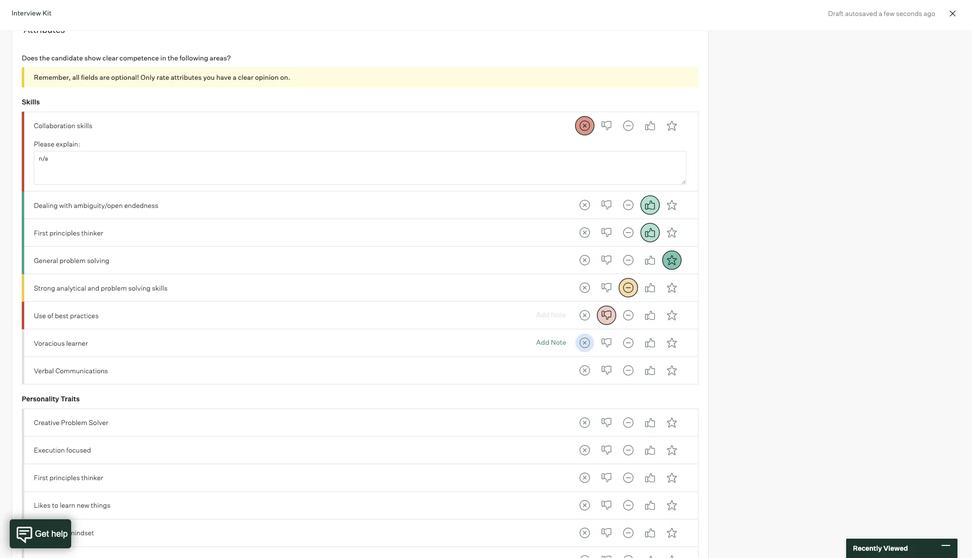 Task type: describe. For each thing, give the bounding box(es) containing it.
3 tab list from the top
[[575, 223, 682, 243]]

definitely not image for eighth "definitely not" button from the top
[[575, 362, 595, 381]]

4 tab list from the top
[[575, 251, 682, 270]]

2 definitely not button from the top
[[575, 196, 595, 215]]

general
[[34, 257, 58, 265]]

mixed button for 1st "definitely not" button from the top of the page
[[619, 116, 638, 136]]

does the candidate show clear competence in the following areas?
[[22, 54, 231, 62]]

learner
[[66, 339, 88, 348]]

strong yes button for likes to learn new things's mixed icon
[[662, 496, 682, 516]]

strong yes button for first mixed image
[[662, 116, 682, 136]]

explain:
[[56, 140, 80, 148]]

voracious
[[34, 339, 65, 348]]

definitely not image for 11th "definitely not" button from the top
[[575, 469, 595, 488]]

mixed button for 6th "definitely not" button from the bottom
[[619, 414, 638, 433]]

with
[[59, 201, 72, 210]]

use of best practices
[[34, 312, 99, 320]]

thinker for learn
[[81, 474, 103, 483]]

12 tab list from the top
[[575, 496, 682, 516]]

strong
[[34, 284, 55, 292]]

mixed button for 11th "definitely not" button from the bottom
[[619, 251, 638, 270]]

traits
[[61, 395, 80, 404]]

mixed button for ninth "definitely not" button from the bottom
[[619, 306, 638, 326]]

yes image for solving
[[641, 251, 660, 270]]

interview kit
[[12, 9, 52, 17]]

close image
[[947, 8, 959, 19]]

yes button for strong yes button associated with mixed icon corresponding to use of best practices
[[641, 306, 660, 326]]

strong yes button for mixed image for solver
[[662, 414, 682, 433]]

add note
[[536, 339, 566, 347]]

1 mixed image from the top
[[619, 116, 638, 136]]

yes image for likes to learn new things
[[641, 496, 660, 516]]

you
[[203, 73, 215, 82]]

viewed
[[884, 545, 908, 553]]

strong yes image for first principles thinker
[[662, 469, 682, 488]]

13 definitely not button from the top
[[575, 524, 595, 543]]

verbal
[[34, 367, 54, 375]]

yes button for mixed image corresponding to and strong yes button
[[641, 279, 660, 298]]

7 definitely not button from the top
[[575, 334, 595, 353]]

yes button for strong yes button related to mixed icon for ownership mindset
[[641, 524, 660, 543]]

mixed button for 5th "definitely not" button from the top
[[619, 279, 638, 298]]

definitely not image for creative problem solver
[[575, 414, 595, 433]]

no image for verbal communications
[[597, 362, 616, 381]]

1 horizontal spatial solving
[[128, 284, 151, 292]]

and
[[88, 284, 99, 292]]

no button for 3rd "definitely not" button's mixed button
[[597, 223, 616, 243]]

11 tab list from the top
[[575, 469, 682, 488]]

no button for mixed button corresponding to 2nd "definitely not" button from the top
[[597, 196, 616, 215]]

11 definitely not button from the top
[[575, 469, 595, 488]]

strong yes image for creative problem solver
[[662, 414, 682, 433]]

attributes
[[24, 24, 65, 35]]

8 definitely not image from the top
[[575, 552, 595, 559]]

endedness
[[124, 201, 158, 210]]

ago
[[924, 9, 936, 17]]

yes image for solver
[[641, 414, 660, 433]]

1 the from the left
[[40, 54, 50, 62]]

definitely not image for collaboration skills
[[575, 116, 595, 136]]

2 tab list from the top
[[575, 196, 682, 215]]

first for dealing with ambiguity/open endedness
[[34, 229, 48, 237]]

1 horizontal spatial skills
[[152, 284, 168, 292]]

to
[[52, 502, 58, 510]]

focused
[[66, 447, 91, 455]]

yes button for strong yes button associated with execution focused mixed icon
[[641, 441, 660, 461]]

no image for dealing with ambiguity/open endedness
[[597, 196, 616, 215]]

mixed image for verbal communications
[[619, 362, 638, 381]]

mixed button for 12th "definitely not" button
[[619, 496, 638, 516]]

no button for mixed button corresponding to fifth "definitely not" button from the bottom of the page
[[597, 441, 616, 461]]

of
[[48, 312, 53, 320]]

learn
[[60, 502, 75, 510]]

6 mixed image from the top
[[619, 552, 638, 559]]

definitely not image for general problem solving
[[575, 251, 595, 270]]

no image for best
[[597, 306, 616, 326]]

4 definitely not image from the top
[[575, 334, 595, 353]]

recently viewed
[[853, 545, 908, 553]]

on.
[[280, 73, 290, 82]]

ambiguity/open
[[74, 201, 123, 210]]

following
[[180, 54, 208, 62]]

no button for mixed button corresponding to 5th "definitely not" button from the top
[[597, 279, 616, 298]]

mixed button for eighth "definitely not" button from the top
[[619, 362, 638, 381]]

9 tab list from the top
[[575, 414, 682, 433]]

mixed image for ambiguity/open
[[619, 196, 638, 215]]

remember,
[[34, 73, 71, 82]]

12 definitely not button from the top
[[575, 496, 595, 516]]

definitely not image for ninth "definitely not" button from the bottom
[[575, 306, 595, 326]]

8 no image from the top
[[597, 524, 616, 543]]

13 tab list from the top
[[575, 524, 682, 543]]

6 tab list from the top
[[575, 306, 682, 326]]

have
[[216, 73, 231, 82]]

no image for thinker
[[597, 223, 616, 243]]

few
[[884, 9, 895, 17]]

likes to learn new things
[[34, 502, 110, 510]]

use
[[34, 312, 46, 320]]

10 tab list from the top
[[575, 441, 682, 461]]

strong yes image for dealing with ambiguity/open endedness
[[662, 196, 682, 215]]

skills
[[22, 98, 40, 106]]

autosaved
[[845, 9, 878, 17]]

ownership
[[34, 529, 67, 538]]

1 tab list from the top
[[575, 116, 682, 136]]

definitely not image for 3rd "definitely not" button
[[575, 223, 595, 243]]

seconds
[[896, 9, 923, 17]]

rate
[[157, 73, 169, 82]]

10 definitely not button from the top
[[575, 441, 595, 461]]

strong yes button for mixed icon corresponding to use of best practices
[[662, 306, 682, 326]]

kit
[[42, 9, 52, 17]]

8 tab list from the top
[[575, 362, 682, 381]]

no image for solving
[[597, 251, 616, 270]]

8 yes image from the top
[[641, 552, 660, 559]]

mixed image for use of best practices
[[619, 306, 638, 326]]

strong yes image for verbal communications
[[662, 362, 682, 381]]

3 yes image from the top
[[641, 334, 660, 353]]

no image for collaboration skills
[[597, 116, 616, 136]]

best
[[55, 312, 69, 320]]

mindset
[[69, 529, 94, 538]]

7 tab list from the top
[[575, 334, 682, 353]]

strong yes image for first principles thinker
[[662, 223, 682, 243]]

no image for and
[[597, 279, 616, 298]]

are
[[100, 73, 110, 82]]

strong yes button for 6th mixed icon from the bottom
[[662, 334, 682, 353]]

4 definitely not button from the top
[[575, 251, 595, 270]]

no button for mixed button corresponding to 11th "definitely not" button from the bottom
[[597, 251, 616, 270]]

strong yes image for collaboration skills
[[662, 116, 682, 136]]

mixed image for solver
[[619, 414, 638, 433]]

strong yes button for mixed icon for ownership mindset
[[662, 524, 682, 543]]

solver
[[89, 419, 108, 427]]

attributes
[[171, 73, 202, 82]]

definitely not image for 12th "definitely not" button
[[575, 496, 595, 516]]

7 strong yes image from the top
[[662, 552, 682, 559]]

3 definitely not button from the top
[[575, 223, 595, 243]]

no image for solver
[[597, 414, 616, 433]]

no button for mixed button associated with 1st "definitely not" button from the top of the page
[[597, 116, 616, 136]]

remember, all fields are optional! only rate attributes you have a clear opinion on.
[[34, 73, 290, 82]]

draft
[[828, 9, 844, 17]]

new
[[77, 502, 89, 510]]

0 horizontal spatial clear
[[103, 54, 118, 62]]

show
[[84, 54, 101, 62]]



Task type: vqa. For each thing, say whether or not it's contained in the screenshot.
No BUTTON for Definitely Not icon related to Execution focused
yes



Task type: locate. For each thing, give the bounding box(es) containing it.
4 no image from the top
[[597, 441, 616, 461]]

principles down execution focused
[[50, 474, 80, 483]]

mixed image
[[619, 251, 638, 270], [619, 306, 638, 326], [619, 334, 638, 353], [619, 362, 638, 381], [619, 441, 638, 461], [619, 469, 638, 488], [619, 496, 638, 516], [619, 524, 638, 543]]

mixed button for 14th "definitely not" button
[[619, 552, 638, 559]]

mixed button for 8th "definitely not" button from the bottom of the page
[[619, 334, 638, 353]]

5 mixed image from the top
[[619, 441, 638, 461]]

creative
[[34, 419, 60, 427]]

definitely not image
[[575, 196, 595, 215], [575, 223, 595, 243], [575, 306, 595, 326], [575, 362, 595, 381], [575, 469, 595, 488], [575, 496, 595, 516]]

optional!
[[111, 73, 139, 82]]

2 first principles thinker from the top
[[34, 474, 103, 483]]

a
[[879, 9, 883, 17], [233, 73, 237, 82]]

4 yes image from the top
[[641, 362, 660, 381]]

1 vertical spatial clear
[[238, 73, 254, 82]]

creative problem solver
[[34, 419, 108, 427]]

only
[[141, 73, 155, 82]]

1 no image from the top
[[597, 223, 616, 243]]

no image
[[597, 116, 616, 136], [597, 196, 616, 215], [597, 362, 616, 381], [597, 441, 616, 461], [597, 469, 616, 488], [597, 552, 616, 559]]

3 definitely not image from the top
[[575, 279, 595, 298]]

2 yes button from the top
[[641, 196, 660, 215]]

mixed image for general problem solving
[[619, 251, 638, 270]]

strong yes image for likes to learn new things
[[662, 496, 682, 516]]

1 first principles thinker from the top
[[34, 229, 103, 237]]

mixed button for fifth "definitely not" button from the bottom of the page
[[619, 441, 638, 461]]

2 strong yes image from the top
[[662, 223, 682, 243]]

yes image for collaboration skills
[[641, 116, 660, 136]]

yes button for strong yes button for 1st mixed image from the bottom of the page
[[641, 552, 660, 559]]

5 definitely not image from the top
[[575, 414, 595, 433]]

principles down with
[[50, 229, 80, 237]]

mixed button for second "definitely not" button from the bottom
[[619, 524, 638, 543]]

2 mixed button from the top
[[619, 196, 638, 215]]

2 yes image from the top
[[641, 251, 660, 270]]

thinker up things
[[81, 474, 103, 483]]

0 vertical spatial thinker
[[81, 229, 103, 237]]

1 horizontal spatial the
[[168, 54, 178, 62]]

mixed button for 3rd "definitely not" button
[[619, 223, 638, 243]]

add
[[536, 339, 550, 347]]

mixed image
[[619, 116, 638, 136], [619, 196, 638, 215], [619, 223, 638, 243], [619, 279, 638, 298], [619, 414, 638, 433], [619, 552, 638, 559]]

first down dealing at top
[[34, 229, 48, 237]]

strong yes image for execution focused
[[662, 441, 682, 461]]

problem
[[61, 419, 87, 427]]

yes button for strong yes button for mixed icon associated with general problem solving
[[641, 251, 660, 270]]

practices
[[70, 312, 99, 320]]

5 tab list from the top
[[575, 279, 682, 298]]

5 definitely not button from the top
[[575, 279, 595, 298]]

13 strong yes button from the top
[[662, 524, 682, 543]]

strong yes image for general problem solving
[[662, 251, 682, 270]]

5 strong yes image from the top
[[662, 441, 682, 461]]

1 vertical spatial first
[[34, 474, 48, 483]]

interview
[[12, 9, 41, 17]]

execution
[[34, 447, 65, 455]]

first principles thinker
[[34, 229, 103, 237], [34, 474, 103, 483]]

ownership mindset
[[34, 529, 94, 538]]

8 mixed image from the top
[[619, 524, 638, 543]]

8 definitely not button from the top
[[575, 362, 595, 381]]

yes button for strong yes button associated with verbal communications's mixed icon
[[641, 362, 660, 381]]

0 vertical spatial first principles thinker
[[34, 229, 103, 237]]

6 strong yes image from the top
[[662, 524, 682, 543]]

11 yes button from the top
[[641, 469, 660, 488]]

a right 'have'
[[233, 73, 237, 82]]

1 definitely not image from the top
[[575, 116, 595, 136]]

strong yes button
[[662, 116, 682, 136], [662, 196, 682, 215], [662, 223, 682, 243], [662, 251, 682, 270], [662, 279, 682, 298], [662, 306, 682, 326], [662, 334, 682, 353], [662, 362, 682, 381], [662, 414, 682, 433], [662, 441, 682, 461], [662, 469, 682, 488], [662, 496, 682, 516], [662, 524, 682, 543], [662, 552, 682, 559]]

analytical
[[57, 284, 86, 292]]

thinker for solving
[[81, 229, 103, 237]]

tab list
[[575, 116, 682, 136], [575, 196, 682, 215], [575, 223, 682, 243], [575, 251, 682, 270], [575, 279, 682, 298], [575, 306, 682, 326], [575, 334, 682, 353], [575, 362, 682, 381], [575, 414, 682, 433], [575, 441, 682, 461], [575, 469, 682, 488], [575, 496, 682, 516], [575, 524, 682, 543], [575, 552, 682, 559]]

1 yes image from the top
[[641, 196, 660, 215]]

fields
[[81, 73, 98, 82]]

does
[[22, 54, 38, 62]]

no button for mixed button associated with 8th "definitely not" button from the bottom of the page
[[597, 334, 616, 353]]

no button for mixed button related to second "definitely not" button from the bottom
[[597, 524, 616, 543]]

areas?
[[210, 54, 231, 62]]

dealing with ambiguity/open endedness
[[34, 201, 158, 210]]

voracious learner
[[34, 339, 88, 348]]

clear right show
[[103, 54, 118, 62]]

strong yes image for ownership mindset
[[662, 524, 682, 543]]

9 yes button from the top
[[641, 414, 660, 433]]

7 yes image from the top
[[641, 524, 660, 543]]

strong yes button for verbal communications's mixed icon
[[662, 362, 682, 381]]

mixed image for likes to learn new things
[[619, 496, 638, 516]]

1 vertical spatial solving
[[128, 284, 151, 292]]

9 mixed button from the top
[[619, 414, 638, 433]]

principles
[[50, 229, 80, 237], [50, 474, 80, 483]]

2 no button from the top
[[597, 196, 616, 215]]

definitely not image for 2nd "definitely not" button from the top
[[575, 196, 595, 215]]

personality traits
[[22, 395, 80, 404]]

4 yes button from the top
[[641, 251, 660, 270]]

6 no button from the top
[[597, 306, 616, 326]]

1 vertical spatial first principles thinker
[[34, 474, 103, 483]]

2 first from the top
[[34, 474, 48, 483]]

clear
[[103, 54, 118, 62], [238, 73, 254, 82]]

0 horizontal spatial a
[[233, 73, 237, 82]]

yes button for first principles thinker mixed icon strong yes button
[[641, 469, 660, 488]]

1 definitely not button from the top
[[575, 116, 595, 136]]

7 no button from the top
[[597, 334, 616, 353]]

1 horizontal spatial clear
[[238, 73, 254, 82]]

5 yes image from the top
[[641, 414, 660, 433]]

None text field
[[34, 151, 687, 185]]

verbal communications
[[34, 367, 108, 375]]

1 yes button from the top
[[641, 116, 660, 136]]

definitely not image
[[575, 116, 595, 136], [575, 251, 595, 270], [575, 279, 595, 298], [575, 334, 595, 353], [575, 414, 595, 433], [575, 441, 595, 461], [575, 524, 595, 543], [575, 552, 595, 559]]

note
[[551, 339, 566, 347]]

14 definitely not button from the top
[[575, 552, 595, 559]]

general problem solving
[[34, 257, 109, 265]]

0 horizontal spatial problem
[[60, 257, 86, 265]]

0 vertical spatial a
[[879, 9, 883, 17]]

strong yes button for 1st mixed image from the bottom of the page
[[662, 552, 682, 559]]

5 no button from the top
[[597, 279, 616, 298]]

problem right general
[[60, 257, 86, 265]]

14 tab list from the top
[[575, 552, 682, 559]]

3 strong yes button from the top
[[662, 223, 682, 243]]

6 definitely not button from the top
[[575, 306, 595, 326]]

3 definitely not image from the top
[[575, 306, 595, 326]]

3 mixed button from the top
[[619, 223, 638, 243]]

no button for eighth "definitely not" button from the top mixed button
[[597, 362, 616, 381]]

1 yes image from the top
[[641, 116, 660, 136]]

3 yes button from the top
[[641, 223, 660, 243]]

no image for execution focused
[[597, 441, 616, 461]]

strong yes button for first principles thinker mixed icon
[[662, 469, 682, 488]]

draft autosaved a few seconds ago
[[828, 9, 936, 17]]

yes button
[[641, 116, 660, 136], [641, 196, 660, 215], [641, 223, 660, 243], [641, 251, 660, 270], [641, 279, 660, 298], [641, 306, 660, 326], [641, 334, 660, 353], [641, 362, 660, 381], [641, 414, 660, 433], [641, 441, 660, 461], [641, 469, 660, 488], [641, 496, 660, 516], [641, 524, 660, 543], [641, 552, 660, 559]]

no button for mixed button associated with 11th "definitely not" button from the top
[[597, 469, 616, 488]]

1 strong yes image from the top
[[662, 116, 682, 136]]

1 strong yes image from the top
[[662, 196, 682, 215]]

likes
[[34, 502, 51, 510]]

3 strong yes image from the top
[[662, 251, 682, 270]]

yes image for strong analytical and problem solving skills
[[641, 279, 660, 298]]

5 definitely not image from the top
[[575, 469, 595, 488]]

communications
[[55, 367, 108, 375]]

yes image for use of best practices
[[641, 306, 660, 326]]

mixed button for 2nd "definitely not" button from the top
[[619, 196, 638, 215]]

opinion
[[255, 73, 279, 82]]

please
[[34, 140, 54, 148]]

first principles thinker for focused
[[34, 474, 103, 483]]

all
[[72, 73, 80, 82]]

solving right and
[[128, 284, 151, 292]]

0 vertical spatial first
[[34, 229, 48, 237]]

1 no button from the top
[[597, 116, 616, 136]]

dealing
[[34, 201, 58, 210]]

2 principles from the top
[[50, 474, 80, 483]]

no button for mixed button associated with 14th "definitely not" button
[[597, 552, 616, 559]]

4 strong yes image from the top
[[662, 334, 682, 353]]

yes image for first principles thinker
[[641, 223, 660, 243]]

5 no image from the top
[[597, 334, 616, 353]]

principles for with
[[50, 229, 80, 237]]

14 no button from the top
[[597, 552, 616, 559]]

1 definitely not image from the top
[[575, 196, 595, 215]]

5 yes button from the top
[[641, 279, 660, 298]]

first principles thinker up learn at left bottom
[[34, 474, 103, 483]]

yes image
[[641, 116, 660, 136], [641, 223, 660, 243], [641, 279, 660, 298], [641, 306, 660, 326], [641, 441, 660, 461], [641, 496, 660, 516], [641, 524, 660, 543], [641, 552, 660, 559]]

definitely not image for ownership mindset
[[575, 524, 595, 543]]

8 strong yes button from the top
[[662, 362, 682, 381]]

yes button for likes to learn new things's mixed icon strong yes button
[[641, 496, 660, 516]]

things
[[91, 502, 110, 510]]

1 horizontal spatial problem
[[101, 284, 127, 292]]

problem right and
[[101, 284, 127, 292]]

2 strong yes image from the top
[[662, 279, 682, 298]]

add note link
[[536, 337, 566, 347]]

12 mixed button from the top
[[619, 496, 638, 516]]

first up 'likes'
[[34, 474, 48, 483]]

10 no button from the top
[[597, 441, 616, 461]]

solving
[[87, 257, 109, 265], [128, 284, 151, 292]]

solving up strong analytical and problem solving skills
[[87, 257, 109, 265]]

no button
[[597, 116, 616, 136], [597, 196, 616, 215], [597, 223, 616, 243], [597, 251, 616, 270], [597, 279, 616, 298], [597, 306, 616, 326], [597, 334, 616, 353], [597, 362, 616, 381], [597, 414, 616, 433], [597, 441, 616, 461], [597, 469, 616, 488], [597, 496, 616, 516], [597, 524, 616, 543], [597, 552, 616, 559]]

thinker
[[81, 229, 103, 237], [81, 474, 103, 483]]

definitely not image for strong analytical and problem solving skills
[[575, 279, 595, 298]]

problem
[[60, 257, 86, 265], [101, 284, 127, 292]]

the right in
[[168, 54, 178, 62]]

strong yes button for execution focused mixed icon
[[662, 441, 682, 461]]

0 vertical spatial clear
[[103, 54, 118, 62]]

6 mixed image from the top
[[619, 469, 638, 488]]

no button for mixed button related to 6th "definitely not" button from the bottom
[[597, 414, 616, 433]]

yes image for ambiguity/open
[[641, 196, 660, 215]]

yes button for strong yes button associated with first mixed image
[[641, 116, 660, 136]]

yes image for execution focused
[[641, 441, 660, 461]]

yes button for strong yes button corresponding to mixed image corresponding to ambiguity/open
[[641, 196, 660, 215]]

execution focused
[[34, 447, 91, 455]]

the
[[40, 54, 50, 62], [168, 54, 178, 62]]

5 mixed image from the top
[[619, 414, 638, 433]]

strong yes image
[[662, 116, 682, 136], [662, 279, 682, 298], [662, 306, 682, 326], [662, 334, 682, 353], [662, 441, 682, 461], [662, 469, 682, 488], [662, 496, 682, 516]]

first principles thinker for with
[[34, 229, 103, 237]]

personality
[[22, 395, 59, 404]]

no image for first principles thinker
[[597, 469, 616, 488]]

in
[[160, 54, 166, 62]]

2 no image from the top
[[597, 251, 616, 270]]

yes image for ownership mindset
[[641, 524, 660, 543]]

strong yes image
[[662, 196, 682, 215], [662, 223, 682, 243], [662, 251, 682, 270], [662, 362, 682, 381], [662, 414, 682, 433], [662, 524, 682, 543], [662, 552, 682, 559]]

4 mixed image from the top
[[619, 362, 638, 381]]

yes button for mixed image for solver's strong yes button
[[641, 414, 660, 433]]

recently
[[853, 545, 882, 553]]

mixed image for execution focused
[[619, 441, 638, 461]]

6 no image from the top
[[597, 552, 616, 559]]

yes button for thinker mixed image's strong yes button
[[641, 223, 660, 243]]

collaboration
[[34, 122, 75, 130]]

4 no button from the top
[[597, 251, 616, 270]]

5 yes image from the top
[[641, 441, 660, 461]]

1 vertical spatial skills
[[152, 284, 168, 292]]

first for execution focused
[[34, 474, 48, 483]]

yes image for thinker
[[641, 469, 660, 488]]

candidate
[[51, 54, 83, 62]]

2 the from the left
[[168, 54, 178, 62]]

14 yes button from the top
[[641, 552, 660, 559]]

9 definitely not button from the top
[[575, 414, 595, 433]]

1 vertical spatial problem
[[101, 284, 127, 292]]

4 mixed button from the top
[[619, 251, 638, 270]]

skills
[[77, 122, 92, 130], [152, 284, 168, 292]]

1 first from the top
[[34, 229, 48, 237]]

3 no image from the top
[[597, 362, 616, 381]]

please explain:
[[34, 140, 80, 148]]

1 vertical spatial a
[[233, 73, 237, 82]]

strong analytical and problem solving skills
[[34, 284, 168, 292]]

definitely not button
[[575, 116, 595, 136], [575, 196, 595, 215], [575, 223, 595, 243], [575, 251, 595, 270], [575, 279, 595, 298], [575, 306, 595, 326], [575, 334, 595, 353], [575, 362, 595, 381], [575, 414, 595, 433], [575, 441, 595, 461], [575, 469, 595, 488], [575, 496, 595, 516], [575, 524, 595, 543], [575, 552, 595, 559]]

mixed image for and
[[619, 279, 638, 298]]

the right does at top
[[40, 54, 50, 62]]

definitely not image for execution focused
[[575, 441, 595, 461]]

no image
[[597, 223, 616, 243], [597, 251, 616, 270], [597, 279, 616, 298], [597, 306, 616, 326], [597, 334, 616, 353], [597, 414, 616, 433], [597, 496, 616, 516], [597, 524, 616, 543]]

first
[[34, 229, 48, 237], [34, 474, 48, 483]]

0 horizontal spatial skills
[[77, 122, 92, 130]]

7 strong yes button from the top
[[662, 334, 682, 353]]

7 no image from the top
[[597, 496, 616, 516]]

strong yes button for mixed icon associated with general problem solving
[[662, 251, 682, 270]]

a left few
[[879, 9, 883, 17]]

6 mixed button from the top
[[619, 306, 638, 326]]

strong yes image for strong analytical and problem solving skills
[[662, 279, 682, 298]]

0 horizontal spatial the
[[40, 54, 50, 62]]

collaboration skills
[[34, 122, 92, 130]]

mixed button
[[619, 116, 638, 136], [619, 196, 638, 215], [619, 223, 638, 243], [619, 251, 638, 270], [619, 279, 638, 298], [619, 306, 638, 326], [619, 334, 638, 353], [619, 362, 638, 381], [619, 414, 638, 433], [619, 441, 638, 461], [619, 469, 638, 488], [619, 496, 638, 516], [619, 524, 638, 543], [619, 552, 638, 559]]

mixed image for first principles thinker
[[619, 469, 638, 488]]

2 mixed image from the top
[[619, 306, 638, 326]]

competence
[[120, 54, 159, 62]]

yes button for strong yes button corresponding to 6th mixed icon from the bottom
[[641, 334, 660, 353]]

3 mixed image from the top
[[619, 334, 638, 353]]

0 vertical spatial problem
[[60, 257, 86, 265]]

first principles thinker down with
[[34, 229, 103, 237]]

3 no image from the top
[[597, 279, 616, 298]]

6 strong yes image from the top
[[662, 469, 682, 488]]

0 vertical spatial principles
[[50, 229, 80, 237]]

6 yes image from the top
[[641, 469, 660, 488]]

no image for learn
[[597, 496, 616, 516]]

1 vertical spatial thinker
[[81, 474, 103, 483]]

1 horizontal spatial a
[[879, 9, 883, 17]]

yes image
[[641, 196, 660, 215], [641, 251, 660, 270], [641, 334, 660, 353], [641, 362, 660, 381], [641, 414, 660, 433], [641, 469, 660, 488]]

clear left opinion
[[238, 73, 254, 82]]

0 vertical spatial skills
[[77, 122, 92, 130]]

strong yes button for mixed image corresponding to and
[[662, 279, 682, 298]]

principles for focused
[[50, 474, 80, 483]]

mixed image for thinker
[[619, 223, 638, 243]]

0 vertical spatial solving
[[87, 257, 109, 265]]

13 mixed button from the top
[[619, 524, 638, 543]]

thinker down dealing with ambiguity/open endedness
[[81, 229, 103, 237]]

strong yes button for thinker mixed image
[[662, 223, 682, 243]]

2 strong yes button from the top
[[662, 196, 682, 215]]

no button for 12th "definitely not" button mixed button
[[597, 496, 616, 516]]

8 no button from the top
[[597, 362, 616, 381]]

mixed image for ownership mindset
[[619, 524, 638, 543]]

1 vertical spatial principles
[[50, 474, 80, 483]]

5 mixed button from the top
[[619, 279, 638, 298]]

0 horizontal spatial solving
[[87, 257, 109, 265]]

4 mixed image from the top
[[619, 279, 638, 298]]



